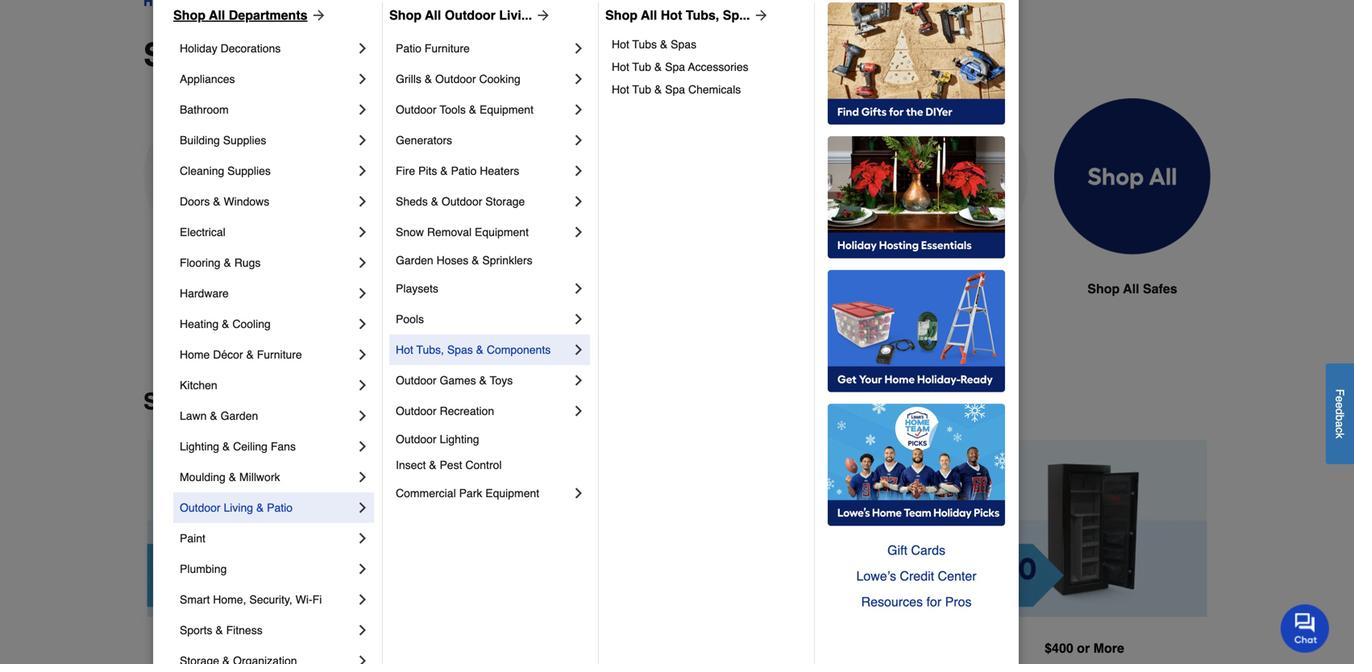 Task type: vqa. For each thing, say whether or not it's contained in the screenshot.
Patio Furniture
yes



Task type: describe. For each thing, give the bounding box(es) containing it.
supplies for cleaning supplies
[[228, 164, 271, 177]]

arrow right image
[[750, 7, 770, 23]]

chevron right image for electrical
[[355, 224, 371, 240]]

equipment for removal
[[475, 226, 529, 239]]

chat invite button image
[[1281, 604, 1330, 653]]

hardware link
[[180, 278, 355, 309]]

garden hoses & sprinklers link
[[396, 248, 587, 273]]

chevron right image for grills & outdoor cooking
[[571, 71, 587, 87]]

arrow right image for shop all outdoor livi...
[[532, 7, 552, 23]]

smart home, security, wi-fi link
[[180, 585, 355, 615]]

find gifts for the diyer. image
[[828, 2, 1005, 125]]

safes for file safes
[[946, 281, 981, 296]]

pros
[[945, 595, 972, 610]]

$200 – $400
[[777, 641, 849, 656]]

accessories
[[688, 60, 749, 73]]

0 vertical spatial garden
[[396, 254, 434, 267]]

sports & fitness link
[[180, 615, 355, 646]]

generators link
[[396, 125, 571, 156]]

ceiling
[[233, 440, 268, 453]]

storage
[[486, 195, 525, 208]]

chevron right image for pools
[[571, 311, 587, 327]]

fire pits & patio heaters link
[[396, 156, 571, 186]]

outdoor tools & equipment
[[396, 103, 534, 116]]

$100 to $200. image
[[418, 441, 664, 618]]

all for outdoor
[[425, 8, 441, 23]]

chevron right image for snow removal equipment
[[571, 224, 587, 240]]

hot tub & spa accessories
[[612, 60, 749, 73]]

fans
[[271, 440, 296, 453]]

$99
[[234, 641, 256, 656]]

building supplies
[[180, 134, 266, 147]]

spa for chemicals
[[665, 83, 685, 96]]

1 horizontal spatial patio
[[396, 42, 422, 55]]

appliances
[[180, 73, 235, 85]]

lighting & ceiling fans link
[[180, 431, 355, 462]]

recreation
[[440, 405, 494, 418]]

chevron right image for outdoor tools & equipment
[[571, 102, 587, 118]]

sheds & outdoor storage link
[[396, 186, 571, 217]]

& inside hot tubs & spas link
[[660, 38, 668, 51]]

sheds & outdoor storage
[[396, 195, 525, 208]]

lawn & garden link
[[180, 401, 355, 431]]

patio furniture
[[396, 42, 470, 55]]

hot for hot tubs, spas & components
[[396, 343, 413, 356]]

hot tubs & spas link
[[612, 33, 803, 56]]

pits
[[418, 164, 437, 177]]

resources
[[862, 595, 923, 610]]

1 horizontal spatial spas
[[671, 38, 697, 51]]

cleaning
[[180, 164, 224, 177]]

fire
[[396, 164, 415, 177]]

arrow right image for shop all departments
[[308, 7, 327, 23]]

cleaning supplies
[[180, 164, 271, 177]]

holiday decorations link
[[180, 33, 355, 64]]

chevron right image for generators
[[571, 132, 587, 148]]

chevron right image for hot tubs, spas & components
[[571, 342, 587, 358]]

c
[[1334, 427, 1347, 433]]

& inside hot tubs, spas & components link
[[476, 343, 484, 356]]

lowe's home team holiday picks. image
[[828, 404, 1005, 527]]

outdoor games & toys link
[[396, 365, 571, 396]]

chevron right image for sheds & outdoor storage
[[571, 194, 587, 210]]

chevron right image for bathroom
[[355, 102, 371, 118]]

lawn
[[180, 410, 207, 423]]

holiday decorations
[[180, 42, 281, 55]]

components
[[487, 343, 551, 356]]

& inside insect & pest control link
[[429, 459, 437, 472]]

home décor & furniture link
[[180, 339, 355, 370]]

hardware
[[180, 287, 229, 300]]

safes for fireproof safes
[[235, 281, 269, 296]]

& inside moulding & millwork link
[[229, 471, 236, 484]]

chevron right image for outdoor living & patio
[[355, 500, 371, 516]]

& inside "home décor & furniture" link
[[246, 348, 254, 361]]

equipment for park
[[486, 487, 540, 500]]

moulding & millwork link
[[180, 462, 355, 493]]

patio for outdoor living & patio
[[267, 502, 293, 514]]

insect & pest control link
[[396, 452, 587, 478]]

chevron right image for home décor & furniture
[[355, 347, 371, 363]]

chevron right image for lighting & ceiling fans
[[355, 439, 371, 455]]

hot tub & spa chemicals link
[[612, 78, 803, 101]]

park
[[459, 487, 482, 500]]

or
[[259, 641, 272, 656]]

insect
[[396, 459, 426, 472]]

& inside 'hot tub & spa chemicals' link
[[655, 83, 662, 96]]

hot inside shop all hot tubs, sp... link
[[661, 8, 682, 23]]

fire pits & patio heaters
[[396, 164, 520, 177]]

$200 to $400. image
[[690, 441, 936, 618]]

outdoor inside 'link'
[[396, 405, 437, 418]]

f e e d b a c k button
[[1326, 363, 1355, 464]]

livi...
[[499, 8, 532, 23]]

decorations
[[221, 42, 281, 55]]

garden inside 'link'
[[221, 410, 258, 423]]

gift
[[888, 543, 908, 558]]

gun safes
[[372, 281, 436, 296]]

& inside lawn & garden 'link'
[[210, 410, 217, 423]]

chevron right image for doors & windows
[[355, 194, 371, 210]]

file safes
[[921, 281, 981, 296]]

outdoor living & patio link
[[180, 493, 355, 523]]

a black honeywell chest safe with the top open. image
[[690, 98, 847, 255]]

0 vertical spatial equipment
[[480, 103, 534, 116]]

a black sentrysafe file safe with a key in the lock and the lid ajar. image
[[872, 98, 1029, 254]]

sheds
[[396, 195, 428, 208]]

a tall black sports afield gun safe. image
[[326, 98, 482, 255]]

outdoor up snow removal equipment
[[442, 195, 483, 208]]

safes for gun safes
[[401, 281, 436, 296]]

hot for hot tub & spa chemicals
[[612, 83, 630, 96]]

0 horizontal spatial furniture
[[257, 348, 302, 361]]

all for safes
[[1124, 281, 1140, 296]]

wi-
[[296, 593, 313, 606]]

2 e from the top
[[1334, 402, 1347, 409]]

commercial park equipment link
[[396, 478, 571, 509]]

& inside fire pits & patio heaters link
[[440, 164, 448, 177]]

outdoor up insect
[[396, 433, 437, 446]]

shop for shop all departments
[[173, 8, 206, 23]]

shop for shop all safes
[[1088, 281, 1120, 296]]

$400
[[820, 641, 849, 656]]

shop all safes
[[1088, 281, 1178, 296]]

playsets link
[[396, 273, 571, 304]]

lighting & ceiling fans
[[180, 440, 296, 453]]

moulding & millwork
[[180, 471, 280, 484]]

shop all outdoor livi...
[[389, 8, 532, 23]]

$99 or less. image
[[147, 441, 393, 618]]

outdoor lighting
[[396, 433, 479, 446]]

electrical
[[180, 226, 226, 239]]

price
[[305, 389, 361, 415]]

home safes
[[549, 281, 623, 296]]

hot tubs & spas
[[612, 38, 697, 51]]

shop all outdoor livi... link
[[389, 6, 552, 25]]

outdoor down moulding on the left
[[180, 502, 221, 514]]

& inside outdoor games & toys link
[[479, 374, 487, 387]]

holiday hosting essentials. image
[[828, 136, 1005, 259]]

chevron right image for building supplies
[[355, 132, 371, 148]]

& inside outdoor living & patio link
[[256, 502, 264, 514]]

f e e d b a c k
[[1334, 389, 1347, 439]]

outdoor living & patio
[[180, 502, 293, 514]]

spa for accessories
[[665, 60, 685, 73]]

gift cards
[[888, 543, 946, 558]]

patio furniture link
[[396, 33, 571, 64]]

heating
[[180, 318, 219, 331]]

safes inside shop all safes link
[[1143, 281, 1178, 296]]



Task type: locate. For each thing, give the bounding box(es) containing it.
chevron right image for flooring & rugs
[[355, 255, 371, 271]]

0 vertical spatial home
[[549, 281, 585, 296]]

1 vertical spatial patio
[[451, 164, 477, 177]]

equipment down cooking
[[480, 103, 534, 116]]

chevron right image for hardware
[[355, 285, 371, 302]]

0 vertical spatial shop
[[1088, 281, 1120, 296]]

0 vertical spatial supplies
[[223, 134, 266, 147]]

control
[[466, 459, 502, 472]]

0 horizontal spatial lighting
[[180, 440, 219, 453]]

1 vertical spatial home
[[180, 348, 210, 361]]

chevron right image for sports & fitness
[[355, 622, 371, 639]]

safes inside 'home safes' link
[[589, 281, 623, 296]]

safes for shop safes by price
[[206, 389, 266, 415]]

1 horizontal spatial shop
[[389, 8, 422, 23]]

shop all departments
[[173, 8, 308, 23]]

outdoor lighting link
[[396, 427, 587, 452]]

& right tools on the top of page
[[469, 103, 477, 116]]

2 horizontal spatial patio
[[451, 164, 477, 177]]

1 shop from the left
[[173, 8, 206, 23]]

hot inside hot tubs & spas link
[[612, 38, 630, 51]]

& right lawn
[[210, 410, 217, 423]]

home décor & furniture
[[180, 348, 302, 361]]

& right hoses on the left of page
[[472, 254, 479, 267]]

equipment up sprinklers
[[475, 226, 529, 239]]

a black sentrysafe home safe with the door ajar. image
[[508, 98, 664, 254]]

lighting up pest
[[440, 433, 479, 446]]

pools
[[396, 313, 424, 326]]

patio up sheds & outdoor storage
[[451, 164, 477, 177]]

arrow right image inside shop all departments link
[[308, 7, 327, 23]]

0 vertical spatial tub
[[633, 60, 652, 73]]

& inside sheds & outdoor storage link
[[431, 195, 439, 208]]

k
[[1334, 433, 1347, 439]]

d
[[1334, 409, 1347, 415]]

0 vertical spatial patio
[[396, 42, 422, 55]]

sports & fitness
[[180, 624, 263, 637]]

living
[[224, 502, 253, 514]]

1 vertical spatial spas
[[447, 343, 473, 356]]

chevron right image for outdoor recreation
[[571, 403, 587, 419]]

& right pits
[[440, 164, 448, 177]]

tub down hot tub & spa accessories
[[633, 83, 652, 96]]

0 horizontal spatial home
[[180, 348, 210, 361]]

0 horizontal spatial spas
[[447, 343, 473, 356]]

& left ceiling in the left bottom of the page
[[222, 440, 230, 453]]

gun safes link
[[326, 98, 482, 337]]

bathroom
[[180, 103, 229, 116]]

chevron right image for commercial park equipment
[[571, 485, 587, 502]]

shop all hot tubs, sp... link
[[606, 6, 770, 25]]

2 arrow right image from the left
[[532, 7, 552, 23]]

0 horizontal spatial patio
[[267, 502, 293, 514]]

arrow right image up the holiday decorations link
[[308, 7, 327, 23]]

plumbing
[[180, 563, 227, 576]]

& right doors
[[213, 195, 221, 208]]

lighting up moulding on the left
[[180, 440, 219, 453]]

lighting inside outdoor lighting link
[[440, 433, 479, 446]]

get your home holiday-ready. image
[[828, 270, 1005, 393]]

fi
[[313, 593, 322, 606]]

shop
[[1088, 281, 1120, 296], [144, 389, 200, 415]]

arrow right image up patio furniture link
[[532, 7, 552, 23]]

1 arrow right image from the left
[[308, 7, 327, 23]]

cards
[[911, 543, 946, 558]]

tubs
[[633, 38, 657, 51]]

tools
[[440, 103, 466, 116]]

safes
[[144, 36, 230, 73], [235, 281, 269, 296], [401, 281, 436, 296], [589, 281, 623, 296], [946, 281, 981, 296], [1143, 281, 1178, 296], [206, 389, 266, 415]]

tub for hot tub & spa accessories
[[633, 60, 652, 73]]

hot for hot tubs & spas
[[612, 38, 630, 51]]

1 vertical spatial tub
[[633, 83, 652, 96]]

home,
[[213, 593, 246, 606]]

insect & pest control
[[396, 459, 502, 472]]

1 vertical spatial garden
[[221, 410, 258, 423]]

outdoor up outdoor lighting
[[396, 405, 437, 418]]

chevron right image for plumbing
[[355, 561, 371, 577]]

& inside heating & cooling link
[[222, 318, 229, 331]]

& right living
[[256, 502, 264, 514]]

1 e from the top
[[1334, 396, 1347, 402]]

hot for hot tub & spa accessories
[[612, 60, 630, 73]]

1 horizontal spatial home
[[549, 281, 585, 296]]

chevron right image
[[571, 71, 587, 87], [355, 132, 371, 148], [571, 224, 587, 240], [355, 255, 371, 271], [571, 281, 587, 297], [355, 316, 371, 332], [355, 347, 371, 363], [355, 377, 371, 393], [571, 403, 587, 419], [355, 500, 371, 516], [355, 561, 371, 577], [355, 653, 371, 664]]

1 vertical spatial shop
[[144, 389, 200, 415]]

1 horizontal spatial shop
[[1088, 281, 1120, 296]]

patio up grills
[[396, 42, 422, 55]]

shop for shop safes by price
[[144, 389, 200, 415]]

lighting inside the lighting & ceiling fans link
[[180, 440, 219, 453]]

hot tub & spa chemicals
[[612, 83, 741, 96]]

hot inside hot tubs, spas & components link
[[396, 343, 413, 356]]

&
[[660, 38, 668, 51], [655, 60, 662, 73], [425, 73, 432, 85], [655, 83, 662, 96], [469, 103, 477, 116], [440, 164, 448, 177], [213, 195, 221, 208], [431, 195, 439, 208], [472, 254, 479, 267], [224, 256, 231, 269], [222, 318, 229, 331], [476, 343, 484, 356], [246, 348, 254, 361], [479, 374, 487, 387], [210, 410, 217, 423], [222, 440, 230, 453], [429, 459, 437, 472], [229, 471, 236, 484], [256, 502, 264, 514], [216, 624, 223, 637]]

chevron right image for paint
[[355, 531, 371, 547]]

0 horizontal spatial shop
[[173, 8, 206, 23]]

arrow right image inside shop all outdoor livi... link
[[532, 7, 552, 23]]

snow removal equipment link
[[396, 217, 571, 248]]

$400 or more. image
[[962, 441, 1208, 618]]

e up b
[[1334, 402, 1347, 409]]

outdoor up tools on the top of page
[[435, 73, 476, 85]]

resources for pros
[[862, 595, 972, 610]]

2 tub from the top
[[633, 83, 652, 96]]

security,
[[249, 593, 293, 606]]

2 horizontal spatial shop
[[606, 8, 638, 23]]

0 vertical spatial spas
[[671, 38, 697, 51]]

smart home, security, wi-fi
[[180, 593, 322, 606]]

& inside the 'sports & fitness' link
[[216, 624, 223, 637]]

generators
[[396, 134, 452, 147]]

heating & cooling
[[180, 318, 271, 331]]

all
[[209, 8, 225, 23], [425, 8, 441, 23], [641, 8, 657, 23], [1124, 281, 1140, 296]]

spas
[[671, 38, 697, 51], [447, 343, 473, 356]]

& down 'hot tubs & spas'
[[655, 60, 662, 73]]

outdoor up patio furniture link
[[445, 8, 496, 23]]

& left pest
[[429, 459, 437, 472]]

1 tub from the top
[[633, 60, 652, 73]]

hot tubs, spas & components
[[396, 343, 551, 356]]

doors & windows link
[[180, 186, 355, 217]]

& inside outdoor tools & equipment link
[[469, 103, 477, 116]]

chevron right image for moulding & millwork
[[355, 469, 371, 485]]

home for home décor & furniture
[[180, 348, 210, 361]]

& left millwork
[[229, 471, 236, 484]]

file safes link
[[872, 98, 1029, 337]]

chevron right image for holiday decorations
[[355, 40, 371, 56]]

chevron right image for outdoor games & toys
[[571, 373, 587, 389]]

holiday
[[180, 42, 217, 55]]

spa up hot tub & spa chemicals
[[665, 60, 685, 73]]

décor
[[213, 348, 243, 361]]

0 horizontal spatial shop
[[144, 389, 200, 415]]

home up kitchen
[[180, 348, 210, 361]]

& inside garden hoses & sprinklers link
[[472, 254, 479, 267]]

chevron right image for kitchen
[[355, 377, 371, 393]]

outdoor tools & equipment link
[[396, 94, 571, 125]]

& inside 'hot tub & spa accessories' link
[[655, 60, 662, 73]]

spa down hot tub & spa accessories
[[665, 83, 685, 96]]

chevron right image for playsets
[[571, 281, 587, 297]]

all for hot
[[641, 8, 657, 23]]

supplies up cleaning supplies
[[223, 134, 266, 147]]

1 horizontal spatial lighting
[[440, 433, 479, 446]]

1 horizontal spatial tubs,
[[686, 8, 720, 23]]

equipment down insect & pest control link
[[486, 487, 540, 500]]

furniture up 'grills & outdoor cooking'
[[425, 42, 470, 55]]

safes inside fireproof safes link
[[235, 281, 269, 296]]

safes for home safes
[[589, 281, 623, 296]]

& inside 'doors & windows' link
[[213, 195, 221, 208]]

e up d
[[1334, 396, 1347, 402]]

pest
[[440, 459, 462, 472]]

chevron right image for appliances
[[355, 71, 371, 87]]

lowe's credit center link
[[828, 564, 1005, 589]]

patio for fire pits & patio heaters
[[451, 164, 477, 177]]

& left toys
[[479, 374, 487, 387]]

lowe's credit center
[[857, 569, 977, 584]]

1 vertical spatial spa
[[665, 83, 685, 96]]

outdoor down grills
[[396, 103, 437, 116]]

0 vertical spatial furniture
[[425, 42, 470, 55]]

spas up hot tub & spa accessories
[[671, 38, 697, 51]]

shop
[[173, 8, 206, 23], [389, 8, 422, 23], [606, 8, 638, 23]]

gift cards link
[[828, 538, 1005, 564]]

spas up the games
[[447, 343, 473, 356]]

a
[[1334, 421, 1347, 427]]

electrical link
[[180, 217, 355, 248]]

tub inside 'hot tub & spa accessories' link
[[633, 60, 652, 73]]

lowe's
[[857, 569, 897, 584]]

for
[[927, 595, 942, 610]]

resources for pros link
[[828, 589, 1005, 615]]

chevron right image for patio furniture
[[571, 40, 587, 56]]

cleaning supplies link
[[180, 156, 355, 186]]

arrow right image
[[308, 7, 327, 23], [532, 7, 552, 23]]

1 horizontal spatial arrow right image
[[532, 7, 552, 23]]

& right décor
[[246, 348, 254, 361]]

& right sheds
[[431, 195, 439, 208]]

fitness
[[226, 624, 263, 637]]

hot tub & spa accessories link
[[612, 56, 803, 78]]

shop all hot tubs, sp...
[[606, 8, 750, 23]]

cooling
[[233, 318, 271, 331]]

fireproof
[[174, 281, 231, 296]]

1 vertical spatial equipment
[[475, 226, 529, 239]]

0 horizontal spatial tubs,
[[417, 343, 444, 356]]

& up outdoor games & toys link
[[476, 343, 484, 356]]

& down hot tub & spa accessories
[[655, 83, 662, 96]]

paint
[[180, 532, 206, 545]]

& left cooling
[[222, 318, 229, 331]]

& right tubs
[[660, 38, 668, 51]]

supplies for building supplies
[[223, 134, 266, 147]]

1 vertical spatial furniture
[[257, 348, 302, 361]]

bathroom link
[[180, 94, 355, 125]]

hot inside 'hot tub & spa chemicals' link
[[612, 83, 630, 96]]

chevron right image for smart home, security, wi-fi
[[355, 592, 371, 608]]

chevron right image for fire pits & patio heaters
[[571, 163, 587, 179]]

outdoor left the games
[[396, 374, 437, 387]]

home safes link
[[508, 98, 664, 337]]

& inside flooring & rugs link
[[224, 256, 231, 269]]

doors & windows
[[180, 195, 270, 208]]

tubs,
[[686, 8, 720, 23], [417, 343, 444, 356]]

a black sentrysafe fireproof safe. image
[[144, 98, 300, 254]]

tub down tubs
[[633, 60, 652, 73]]

1 vertical spatial tubs,
[[417, 343, 444, 356]]

b
[[1334, 415, 1347, 421]]

flooring
[[180, 256, 221, 269]]

garden up lighting & ceiling fans
[[221, 410, 258, 423]]

0 horizontal spatial garden
[[221, 410, 258, 423]]

home up components
[[549, 281, 585, 296]]

furniture up kitchen link
[[257, 348, 302, 361]]

paint link
[[180, 523, 355, 554]]

shop up "holiday"
[[173, 8, 206, 23]]

hot inside 'hot tub & spa accessories' link
[[612, 60, 630, 73]]

2 vertical spatial patio
[[267, 502, 293, 514]]

file
[[921, 281, 943, 296]]

shop up patio furniture
[[389, 8, 422, 23]]

patio down moulding & millwork link
[[267, 502, 293, 514]]

chevron right image for heating & cooling
[[355, 316, 371, 332]]

plumbing link
[[180, 554, 355, 585]]

2 shop from the left
[[389, 8, 422, 23]]

sprinklers
[[482, 254, 533, 267]]

gun
[[372, 281, 398, 296]]

3 shop from the left
[[606, 8, 638, 23]]

shop all departments link
[[173, 6, 327, 25]]

chemicals
[[689, 83, 741, 96]]

$200
[[777, 641, 806, 656]]

commercial park equipment
[[396, 487, 540, 500]]

$99 or less
[[234, 641, 305, 656]]

shop up tubs
[[606, 8, 638, 23]]

& inside grills & outdoor cooking link
[[425, 73, 432, 85]]

tub for hot tub & spa chemicals
[[633, 83, 652, 96]]

1 spa from the top
[[665, 60, 685, 73]]

0 vertical spatial tubs,
[[686, 8, 720, 23]]

& left rugs
[[224, 256, 231, 269]]

flooring & rugs link
[[180, 248, 355, 278]]

shop for shop all hot tubs, sp...
[[606, 8, 638, 23]]

pools link
[[396, 304, 571, 335]]

& right grills
[[425, 73, 432, 85]]

tubs, down pools
[[417, 343, 444, 356]]

chevron right image
[[355, 40, 371, 56], [571, 40, 587, 56], [355, 71, 371, 87], [355, 102, 371, 118], [571, 102, 587, 118], [571, 132, 587, 148], [355, 163, 371, 179], [571, 163, 587, 179], [355, 194, 371, 210], [571, 194, 587, 210], [355, 224, 371, 240], [355, 285, 371, 302], [571, 311, 587, 327], [571, 342, 587, 358], [571, 373, 587, 389], [355, 408, 371, 424], [355, 439, 371, 455], [355, 469, 371, 485], [571, 485, 587, 502], [355, 531, 371, 547], [355, 592, 371, 608], [355, 622, 371, 639]]

tubs, up hot tubs & spas link
[[686, 8, 720, 23]]

0 vertical spatial spa
[[665, 60, 685, 73]]

home for home safes
[[549, 281, 585, 296]]

shop all. image
[[1055, 98, 1211, 255]]

shop for shop all outdoor livi...
[[389, 8, 422, 23]]

chevron right image for lawn & garden
[[355, 408, 371, 424]]

doors
[[180, 195, 210, 208]]

safes inside file safes link
[[946, 281, 981, 296]]

safes inside gun safes link
[[401, 281, 436, 296]]

1 vertical spatial supplies
[[228, 164, 271, 177]]

supplies up windows
[[228, 164, 271, 177]]

games
[[440, 374, 476, 387]]

tub inside 'hot tub & spa chemicals' link
[[633, 83, 652, 96]]

& inside the lighting & ceiling fans link
[[222, 440, 230, 453]]

kitchen
[[180, 379, 217, 392]]

chevron right image for cleaning supplies
[[355, 163, 371, 179]]

credit
[[900, 569, 935, 584]]

0 horizontal spatial arrow right image
[[308, 7, 327, 23]]

1 horizontal spatial furniture
[[425, 42, 470, 55]]

1 horizontal spatial garden
[[396, 254, 434, 267]]

& right sports
[[216, 624, 223, 637]]

2 spa from the top
[[665, 83, 685, 96]]

hot
[[661, 8, 682, 23], [612, 38, 630, 51], [612, 60, 630, 73], [612, 83, 630, 96], [396, 343, 413, 356]]

garden up playsets
[[396, 254, 434, 267]]

2 vertical spatial equipment
[[486, 487, 540, 500]]

all for departments
[[209, 8, 225, 23]]



